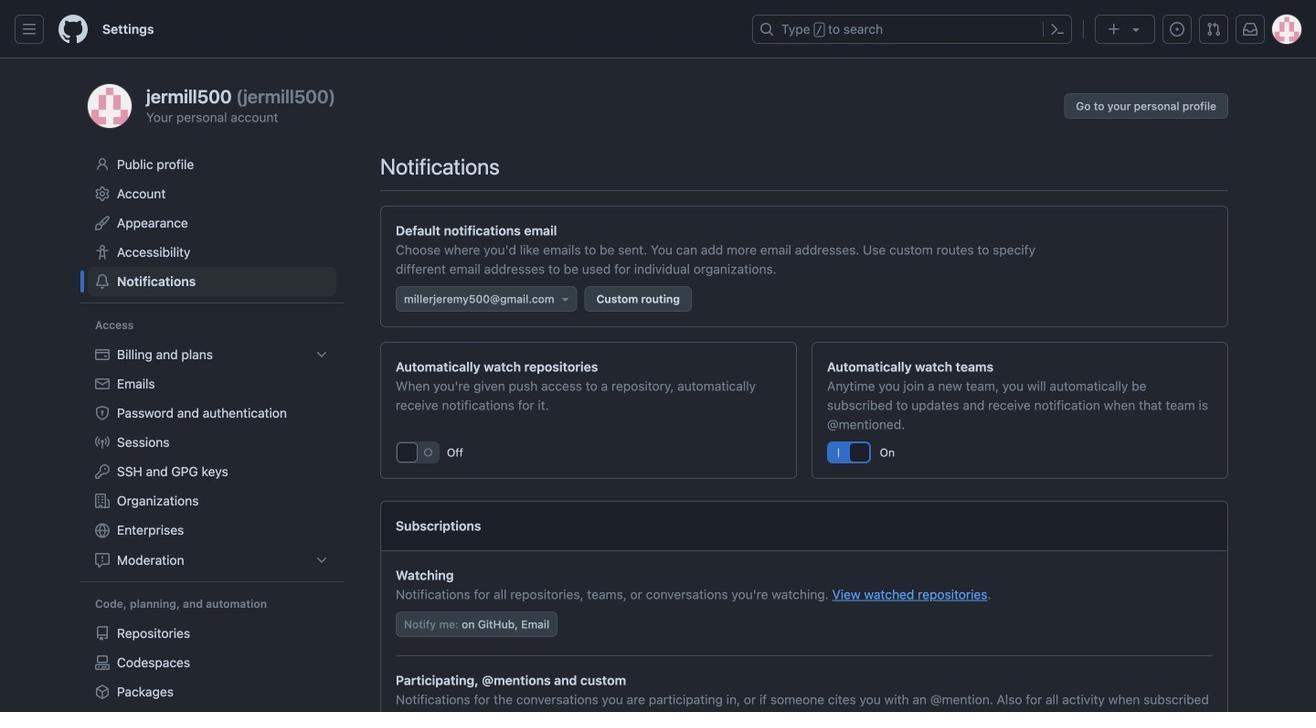 Task type: describe. For each thing, give the bounding box(es) containing it.
globe image
[[95, 523, 110, 538]]

broadcast image
[[95, 435, 110, 450]]

@jermill500 image
[[88, 84, 132, 128]]

notifications image
[[1243, 22, 1258, 37]]

bell image
[[95, 274, 110, 289]]

paintbrush image
[[95, 216, 110, 230]]

accessibility image
[[95, 245, 110, 260]]

0 vertical spatial triangle down image
[[1129, 22, 1143, 37]]

key image
[[95, 464, 110, 479]]

git pull request image
[[1207, 22, 1221, 37]]

2 list from the top
[[88, 619, 336, 712]]

plus image
[[1107, 22, 1122, 37]]



Task type: vqa. For each thing, say whether or not it's contained in the screenshot.
Triangle Down icon
yes



Task type: locate. For each thing, give the bounding box(es) containing it.
1 vertical spatial list
[[88, 619, 336, 712]]

triangle down image
[[1129, 22, 1143, 37], [558, 292, 573, 306]]

mail image
[[95, 377, 110, 391]]

gear image
[[95, 186, 110, 201]]

issue opened image
[[1170, 22, 1185, 37]]

repo image
[[95, 626, 110, 641]]

package image
[[95, 685, 110, 699]]

person image
[[95, 157, 110, 172]]

codespaces image
[[95, 655, 110, 670]]

command palette image
[[1050, 22, 1065, 37]]

1 horizontal spatial triangle down image
[[1129, 22, 1143, 37]]

0 vertical spatial list
[[88, 340, 336, 575]]

organization image
[[95, 494, 110, 508]]

0 horizontal spatial triangle down image
[[558, 292, 573, 306]]

shield lock image
[[95, 406, 110, 420]]

1 vertical spatial triangle down image
[[558, 292, 573, 306]]

1 list from the top
[[88, 340, 336, 575]]

homepage image
[[58, 15, 88, 44]]

list
[[88, 340, 336, 575], [88, 619, 336, 712]]



